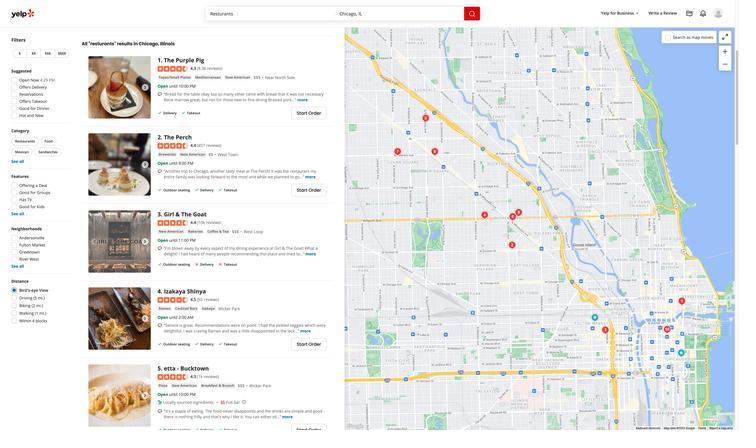 Task type: locate. For each thing, give the bounding box(es) containing it.
1 vertical spatial order
[[309, 187, 321, 194]]

start order for 4 . izakaya shinya
[[297, 341, 321, 348]]

open up 16 speech v2 icon
[[158, 161, 168, 166]]

none field near
[[340, 10, 460, 17]]

delight!
[[164, 251, 178, 257]]

new american link down (457
[[179, 152, 206, 157]]

1 vertical spatial $$
[[209, 152, 213, 157]]

pm right 4:29
[[49, 77, 55, 83]]

1 horizontal spatial none field
[[340, 10, 460, 17]]

west left town
[[218, 152, 227, 157]]

2 previous image from the top
[[91, 161, 98, 168]]

were right which
[[317, 323, 326, 328]]

0 vertical spatial many
[[223, 91, 234, 97]]

takeout down service.
[[224, 23, 237, 27]]

had inside "service is great. recommendations were on point. i had the pickled veggies which were delightful. i was craving ramen and was a little disappointed in the lack…"
[[261, 323, 268, 328]]

open for 4
[[158, 315, 168, 320]]

ramen link
[[158, 306, 172, 312]]

1 horizontal spatial -
[[324, 409, 325, 414]]

1 horizontal spatial izakaya
[[202, 306, 215, 311]]

1 vertical spatial 4.4
[[191, 220, 196, 225]]

3 slideshow element from the top
[[88, 211, 151, 273]]

1 vertical spatial start order
[[297, 187, 321, 194]]

search image
[[469, 11, 476, 17]]

3 next image from the top
[[142, 238, 149, 245]]

order down which
[[309, 341, 321, 348]]

2 horizontal spatial west
[[244, 229, 253, 234]]

1 vertical spatial see
[[11, 211, 18, 217]]

more link right go…"
[[305, 174, 316, 180]]

2 start order link from the top
[[291, 184, 327, 196]]

point.
[[247, 323, 258, 328]]

see all for andersonville
[[11, 264, 24, 269]]

all down good for kids
[[19, 211, 24, 217]]

0 vertical spatial 4.3 star rating image
[[158, 66, 188, 72]]

offering
[[19, 183, 35, 188]]

3 start order link from the top
[[291, 338, 327, 351]]

north
[[275, 75, 286, 80]]

0 vertical spatial see
[[11, 159, 18, 164]]

ramen inside button
[[159, 306, 171, 311]]

0 horizontal spatial many
[[206, 251, 216, 257]]

None search field
[[206, 7, 481, 20]]

new right mediterranean
[[225, 75, 233, 80]]

walking (1 mi.)
[[19, 311, 46, 316]]

within 4 blocks
[[19, 318, 47, 324]]

takeout inside group
[[32, 99, 47, 104]]

2 10:00 from the top
[[179, 392, 189, 397]]

4.3 star rating image
[[158, 66, 188, 72], [158, 375, 188, 380]]

until for &
[[169, 238, 178, 243]]

0 vertical spatial map
[[692, 35, 700, 40]]

4 next image from the top
[[142, 393, 149, 399]]

4.4 left (10k
[[191, 220, 196, 225]]

the up planned
[[283, 169, 289, 174]]

1 start order link from the top
[[291, 107, 327, 119]]

2 4.3 from the top
[[191, 374, 196, 380]]

1 4.4 from the top
[[191, 143, 196, 148]]

search as map moves
[[673, 35, 714, 40]]

1 vertical spatial wicker park
[[249, 383, 271, 389]]

within
[[19, 318, 31, 324]]

teddy r. image
[[714, 8, 724, 18]]

new american button for new american link above sourced
[[171, 383, 198, 389]]

until for purple
[[169, 84, 178, 89]]

2 next image from the top
[[142, 161, 149, 168]]

map data ©2023 google
[[664, 427, 695, 430]]

dining inside "i'm blown away by every aspect of my dining experience at girl & the goat! what a delight!  i had heard of many people recommending this place and tried to…"
[[236, 246, 248, 251]]

this
[[260, 251, 267, 257]]

1 seating from the top
[[178, 23, 190, 27]]

yelp
[[601, 10, 610, 16]]

2 see from the top
[[11, 211, 18, 217]]

next image for 1 . the purple pig
[[142, 84, 149, 91]]

reviews) up coffee
[[206, 220, 221, 225]]

1 vertical spatial west
[[244, 229, 253, 234]]

of inside "outstanding!! every dish was a burst of amazing flavors. but what might even stand out the most was the exemplary service. our server was phenomenal and roberto who worked…"
[[238, 0, 242, 6]]

start down lack…"
[[297, 341, 307, 348]]

fine
[[248, 97, 255, 102]]

outdoor
[[163, 23, 177, 27], [163, 188, 177, 192], [163, 262, 177, 267], [163, 342, 177, 347]]

10:00 for -
[[179, 392, 189, 397]]

girl & the goat image
[[600, 325, 611, 336]]

the inside "i'm blown away by every aspect of my dining experience at girl & the goat! what a delight!  i had heard of many people recommending this place and tried to…"
[[286, 246, 293, 251]]

pm for 3 . girl & the goat
[[190, 238, 196, 243]]

0 horizontal spatial dining
[[236, 246, 248, 251]]

1 vertical spatial -
[[324, 409, 325, 414]]

seating for 16 checkmark v2 icon under craving
[[178, 342, 190, 347]]

had down away
[[181, 251, 188, 257]]

great.
[[183, 323, 194, 328]]

and inside "outstanding!! every dish was a burst of amazing flavors. but what might even stand out the most was the exemplary service. our server was phenomenal and roberto who worked…"
[[293, 6, 300, 12]]

16 checkmark v2 image
[[158, 111, 162, 115], [181, 111, 186, 115], [195, 188, 199, 192], [218, 188, 223, 192], [158, 262, 162, 267], [158, 342, 162, 346], [158, 428, 162, 430], [218, 428, 223, 430]]

many inside "i'm blown away by every aspect of my dining experience at girl & the goat! what a delight!  i had heard of many people recommending this place and tried to…"
[[206, 251, 216, 257]]

marrow
[[175, 97, 189, 102]]

0 horizontal spatial wicker park
[[218, 306, 240, 312]]

order for 2 . the perch
[[309, 187, 321, 194]]

new american button for new american link underneath (457
[[179, 152, 206, 157]]

previous image
[[91, 238, 98, 245]]

new for new american link on top of other
[[225, 75, 233, 80]]

1 previous image from the top
[[91, 84, 98, 91]]

a
[[224, 0, 227, 6], [660, 10, 663, 16], [36, 183, 38, 188], [316, 246, 318, 251], [238, 328, 241, 334], [172, 409, 174, 414], [719, 427, 720, 430]]

wicker
[[218, 306, 231, 312], [249, 383, 262, 389]]

3 start from the top
[[297, 341, 307, 348]]

2 open until 10:00 pm from the top
[[158, 392, 196, 397]]

5 until from the top
[[169, 392, 178, 397]]

for for dinner
[[30, 106, 36, 111]]

& left tea
[[219, 229, 222, 234]]

wicker right brunch
[[249, 383, 262, 389]]

1 horizontal spatial at
[[270, 246, 274, 251]]

the purple pig image
[[677, 296, 688, 307]]

more
[[297, 97, 308, 102], [305, 174, 316, 180], [306, 251, 316, 257], [300, 328, 311, 334], [282, 414, 293, 420]]

was inside "bread for the table okay but so many other came with bread that it was not necessary bone marrow great, but not for those new to fine dining  braised pork…"
[[290, 91, 297, 97]]

2 start order from the top
[[297, 187, 321, 194]]

i inside "i'm blown away by every aspect of my dining experience at girl & the goat! what a delight!  i had heard of many people recommending this place and tried to…"
[[179, 251, 180, 257]]

tried
[[287, 251, 295, 257]]

start order link
[[291, 107, 327, 119], [291, 184, 327, 196], [291, 338, 327, 351]]

0 vertical spatial park
[[232, 306, 240, 312]]

my inside "i'm blown away by every aspect of my dining experience at girl & the goat! what a delight!  i had heard of many people recommending this place and tried to…"
[[229, 246, 235, 251]]

dining up recommending
[[236, 246, 248, 251]]

delivery right 16 close v2 icon
[[200, 23, 214, 27]]

breweries link
[[158, 152, 177, 157]]

4.3 for pig
[[191, 66, 196, 71]]

at up place
[[270, 246, 274, 251]]

next image for 2 . the perch
[[142, 161, 149, 168]]

tasty
[[226, 169, 235, 174]]

bakeries link
[[187, 229, 204, 234]]

start order link down go…"
[[291, 184, 327, 196]]

0 horizontal spatial not
[[209, 97, 215, 102]]

experience
[[249, 246, 269, 251]]

dining inside "bread for the table okay but so many other came with bread that it was not necessary bone marrow great, but not for those new to fine dining  braised pork…"
[[256, 97, 267, 102]]

1 see from the top
[[11, 159, 18, 164]]

1 horizontal spatial dining
[[256, 97, 267, 102]]

2 outdoor from the top
[[163, 188, 177, 192]]

mediterranean link
[[194, 75, 222, 80]]

0 horizontal spatial were
[[231, 323, 240, 328]]

write a review
[[649, 10, 677, 16]]

0 vertical spatial $$
[[32, 51, 36, 56]]

a right what
[[316, 246, 318, 251]]

1 until from the top
[[169, 84, 178, 89]]

$$$ for 1 . the purple pig
[[254, 75, 260, 80]]

3 see all button from the top
[[11, 264, 24, 269]]

west down greektown
[[30, 257, 39, 262]]

etta - bucktown image
[[513, 207, 525, 218]]

2 none field from the left
[[340, 10, 460, 17]]

see all button for andersonville
[[11, 264, 24, 269]]

tv
[[27, 197, 32, 202]]

american up open until 11:00 pm
[[167, 229, 184, 234]]

the dearborn image
[[662, 324, 673, 336]]

1 vertical spatial 4
[[32, 318, 35, 324]]

2 vertical spatial good
[[19, 204, 29, 210]]

2 all from the top
[[19, 211, 24, 217]]

1 open until 10:00 pm from the top
[[158, 84, 196, 89]]

$$$ left $$$$
[[45, 51, 51, 56]]

1 next image from the top
[[142, 84, 149, 91]]

start order link for the perch
[[291, 184, 327, 196]]

see all down river
[[11, 264, 24, 269]]

4.4 star rating image for the
[[158, 143, 188, 149]]

drinks
[[272, 409, 284, 414]]

3 seating from the top
[[178, 262, 190, 267]]

see up neighborhoods
[[11, 211, 18, 217]]

3 see all from the top
[[11, 264, 24, 269]]

group containing category
[[10, 128, 70, 164]]

0 vertical spatial 4.4 star rating image
[[158, 143, 188, 149]]

0 horizontal spatial girl
[[164, 211, 174, 218]]

google image
[[346, 423, 365, 430]]

0 vertical spatial girl
[[164, 211, 174, 218]]

seating down family
[[178, 188, 190, 192]]

start for 2 . the perch
[[297, 187, 307, 194]]

good for good for dinner
[[19, 106, 29, 111]]

0 horizontal spatial 4
[[32, 318, 35, 324]]

option group
[[10, 279, 70, 326]]

good up "has tv"
[[19, 190, 29, 195]]

more for the purple pig
[[297, 97, 308, 102]]

. left girl & the goat link
[[161, 211, 162, 218]]

start order link for izakaya shinya
[[291, 338, 327, 351]]

outdoor seating
[[163, 23, 190, 27], [163, 188, 190, 192], [163, 262, 190, 267], [163, 342, 190, 347]]

go…"
[[295, 174, 304, 180]]

1 . from the top
[[161, 56, 162, 64]]

1 vertical spatial 4.3
[[191, 374, 196, 380]]

veggies
[[290, 323, 304, 328]]

0 vertical spatial in
[[134, 41, 138, 47]]

new for new american link underneath (457
[[180, 152, 188, 157]]

1 vertical spatial is
[[175, 414, 178, 420]]

4 seating from the top
[[178, 342, 190, 347]]

0 vertical spatial open until 10:00 pm
[[158, 84, 196, 89]]

west for girl & the goat
[[244, 229, 253, 234]]

all down mexican button
[[19, 159, 24, 164]]

write a review link
[[647, 8, 680, 18]]

slideshow element
[[88, 56, 151, 119], [88, 133, 151, 196], [88, 211, 151, 273], [88, 288, 151, 350], [88, 365, 151, 427]]

. for 2
[[161, 133, 162, 141]]

new
[[234, 97, 242, 102]]

for right yelp
[[611, 10, 616, 16]]

0 vertical spatial ramen
[[159, 306, 171, 311]]

(5
[[33, 295, 37, 301]]

so
[[218, 91, 222, 97]]

of
[[238, 0, 242, 6], [225, 246, 228, 251], [201, 251, 205, 257], [187, 409, 191, 414]]

None field
[[210, 10, 331, 17], [340, 10, 460, 17]]

reviews) for 1 . the purple pig
[[207, 66, 222, 71]]

4 until from the top
[[169, 315, 178, 320]]

izakaya shinya image
[[479, 210, 491, 221]]

projects image
[[686, 10, 693, 17]]

reviews) for 5 . etta - bucktown
[[204, 374, 219, 380]]

i down blown at the bottom
[[179, 251, 180, 257]]

2 vertical spatial mi.)
[[39, 311, 46, 316]]

pizza link
[[158, 383, 168, 389]]

1 4.3 from the top
[[191, 66, 196, 71]]

on
[[241, 323, 246, 328]]

16 speech v2 image left the "service
[[158, 323, 162, 328]]

0 horizontal spatial but
[[202, 97, 208, 102]]

seating for 16 close v2 icon
[[178, 23, 190, 27]]

1 4.4 star rating image from the top
[[158, 143, 188, 149]]

roberto
[[301, 6, 316, 12]]

3 all from the top
[[19, 264, 24, 269]]

i left like
[[231, 414, 232, 420]]

ramen button
[[158, 306, 172, 312]]

4.4 star rating image down 2 . the perch at the left top
[[158, 143, 188, 149]]

5 . from the top
[[161, 365, 162, 373]]

until up locally at the left bottom of the page
[[169, 392, 178, 397]]

mediterranean button
[[194, 75, 222, 80]]

outdoor seating down family
[[163, 188, 190, 192]]

the down pickled
[[281, 328, 287, 334]]

for inside button
[[611, 10, 616, 16]]

16 speech v2 image
[[158, 169, 162, 174]]

the up either
[[265, 409, 271, 414]]

next image
[[142, 84, 149, 91], [142, 161, 149, 168], [142, 238, 149, 245], [142, 393, 149, 399]]

1 vertical spatial chicago,
[[194, 169, 209, 174]]

moves
[[701, 35, 714, 40]]

5 slideshow element from the top
[[88, 365, 151, 427]]

0 vertical spatial see all
[[11, 159, 24, 164]]

1 horizontal spatial chicago,
[[194, 169, 209, 174]]

2 until from the top
[[169, 161, 178, 166]]

1 10:00 from the top
[[179, 84, 189, 89]]

delivery down bone
[[163, 111, 177, 115]]

0 vertical spatial start
[[297, 110, 307, 116]]

start order link for the purple pig
[[291, 107, 327, 119]]

seating down heard
[[178, 262, 190, 267]]

2 vertical spatial start order link
[[291, 338, 327, 351]]

2 see all from the top
[[11, 211, 24, 217]]

0 horizontal spatial most
[[178, 6, 188, 12]]

1 vertical spatial start order link
[[291, 184, 327, 196]]

open until 10:00 pm for purple
[[158, 84, 196, 89]]

every
[[200, 246, 210, 251]]

the up tried
[[286, 246, 293, 251]]

3 . from the top
[[161, 211, 162, 218]]

takeout down "service is great. recommendations were on point. i had the pickled veggies which were delightful. i was craving ramen and was a little disappointed in the lack…"
[[224, 342, 237, 347]]

1 horizontal spatial many
[[223, 91, 234, 97]]

offers up the reservations
[[19, 84, 31, 90]]

1 horizontal spatial ramen
[[208, 328, 221, 334]]

blocks
[[36, 318, 47, 324]]

is down staple
[[175, 414, 178, 420]]

chicago, left illinois
[[139, 41, 159, 47]]

0 vertical spatial my
[[311, 169, 316, 174]]

seating left 16 close v2 icon
[[178, 23, 190, 27]]

the purple pig link
[[164, 56, 204, 64]]

but left so at the left top of the page
[[211, 91, 217, 97]]

pm for 2 . the perch
[[187, 161, 193, 166]]

it
[[286, 91, 289, 97]]

perch
[[176, 133, 192, 141]]

see all for offering a deal
[[11, 211, 24, 217]]

cocktail bars link
[[174, 306, 199, 312]]

group
[[719, 46, 732, 71], [10, 68, 70, 120], [10, 128, 70, 164], [10, 174, 70, 217], [10, 226, 70, 269]]

map
[[664, 427, 670, 430]]

1 vertical spatial my
[[229, 246, 235, 251]]

0 vertical spatial is
[[179, 323, 182, 328]]

16 speech v2 image for 4
[[158, 323, 162, 328]]

user actions element
[[597, 7, 732, 42]]

simple
[[292, 409, 304, 414]]

see all button down mexican button
[[11, 159, 24, 164]]

1 horizontal spatial map
[[721, 427, 727, 430]]

not
[[298, 91, 304, 97], [209, 97, 215, 102]]

4 . from the top
[[161, 288, 162, 295]]

for for the
[[177, 91, 183, 97]]

1 vertical spatial 10:00
[[179, 392, 189, 397]]

0 horizontal spatial ramen
[[159, 306, 171, 311]]

exemplary
[[204, 6, 223, 12]]

a inside group
[[36, 183, 38, 188]]

1 order from the top
[[309, 110, 321, 116]]

driving
[[19, 295, 32, 301]]

previous image
[[91, 84, 98, 91], [91, 161, 98, 168], [91, 315, 98, 322], [91, 393, 98, 399]]

purple
[[176, 56, 194, 64]]

until up the "another
[[169, 161, 178, 166]]

1 vertical spatial 4.4 star rating image
[[158, 220, 188, 226]]

3 until from the top
[[169, 238, 178, 243]]

offers for offers delivery
[[19, 84, 31, 90]]

1 4.3 star rating image from the top
[[158, 66, 188, 72]]

4 slideshow element from the top
[[88, 288, 151, 350]]

good down "has tv"
[[19, 204, 29, 210]]

that
[[278, 91, 285, 97]]

most down meal
[[239, 174, 248, 180]]

info icon image
[[242, 400, 246, 405], [242, 400, 246, 405]]

izakaya
[[164, 288, 186, 295], [202, 306, 215, 311]]

2 vertical spatial order
[[309, 341, 321, 348]]

group containing features
[[10, 174, 70, 217]]

2 16 speech v2 image from the top
[[158, 246, 162, 251]]

0 horizontal spatial -
[[177, 365, 179, 373]]

2 . from the top
[[161, 133, 162, 141]]

1 vertical spatial dining
[[236, 246, 248, 251]]

map for error
[[721, 427, 727, 430]]

1 horizontal spatial not
[[298, 91, 304, 97]]

the left the "food" at the bottom left of page
[[205, 409, 212, 414]]

pm for 1 . the purple pig
[[190, 84, 196, 89]]

$$ down "4.4 (457 reviews)"
[[209, 152, 213, 157]]

2 start from the top
[[297, 187, 307, 194]]

ramen inside "service is great. recommendations were on point. i had the pickled veggies which were delightful. i was craving ramen and was a little disappointed in the lack…"
[[208, 328, 221, 334]]

1 see all from the top
[[11, 159, 24, 164]]

0 horizontal spatial map
[[692, 35, 700, 40]]

16 speech v2 image for 1
[[158, 92, 162, 97]]

slideshow element for 2
[[88, 133, 151, 196]]

1 horizontal spatial in
[[276, 328, 280, 334]]

2 order from the top
[[309, 187, 321, 194]]

slideshow element for 3
[[88, 211, 151, 273]]

. for 4
[[161, 288, 162, 295]]

16 close v2 image
[[218, 23, 223, 27], [195, 262, 199, 267], [218, 262, 223, 267]]

2 outdoor seating from the top
[[163, 188, 190, 192]]

1 good from the top
[[19, 106, 29, 111]]

new up 9:00
[[180, 152, 188, 157]]

2 vertical spatial all
[[19, 264, 24, 269]]

until for shinya
[[169, 315, 178, 320]]

order down necessary
[[309, 110, 321, 116]]

open until 10:00 pm
[[158, 84, 196, 89], [158, 392, 196, 397]]

fulton market
[[19, 242, 45, 248]]

0 horizontal spatial wicker
[[218, 306, 231, 312]]

option group containing distance
[[10, 279, 70, 326]]

chicago symphony center image
[[676, 348, 687, 359]]

not left necessary
[[298, 91, 304, 97]]

3 see from the top
[[11, 264, 18, 269]]

recommendations
[[195, 323, 230, 328]]

0 horizontal spatial had
[[181, 251, 188, 257]]

0 vertical spatial start order link
[[291, 107, 327, 119]]

and down might
[[293, 6, 300, 12]]

many inside "bread for the table okay but so many other came with bread that it was not necessary bone marrow great, but not for those new to fine dining  braised pork…"
[[223, 91, 234, 97]]

1 start order from the top
[[297, 110, 321, 116]]

2 vertical spatial start
[[297, 341, 307, 348]]

2 see all button from the top
[[11, 211, 24, 217]]

1 none field from the left
[[210, 10, 331, 17]]

category
[[11, 128, 29, 134]]

open until 10:00 pm up locally at the left bottom of the page
[[158, 392, 196, 397]]

1 vertical spatial see all button
[[11, 211, 24, 217]]

open until 11:00 pm
[[158, 238, 196, 243]]

zoom in image
[[722, 48, 729, 55]]

new american for new american link on top of open until 11:00 pm
[[159, 229, 184, 234]]

a inside "i'm blown away by every aspect of my dining experience at girl & the goat! what a delight!  i had heard of many people recommending this place and tried to…"
[[316, 246, 318, 251]]

open for 1
[[158, 84, 168, 89]]

until for -
[[169, 392, 178, 397]]

more for girl & the goat
[[306, 251, 316, 257]]

10:00 up sourced
[[179, 392, 189, 397]]

0 vertical spatial 10:00
[[179, 84, 189, 89]]

reservations
[[19, 92, 43, 97]]

start down go…"
[[297, 187, 307, 194]]

0 horizontal spatial chicago,
[[139, 41, 159, 47]]

map for moves
[[692, 35, 700, 40]]

2 vertical spatial west
[[30, 257, 39, 262]]

seating down delightful.
[[178, 342, 190, 347]]

4 16 speech v2 image from the top
[[158, 409, 162, 414]]

0 horizontal spatial west
[[30, 257, 39, 262]]

3 . girl & the goat
[[158, 211, 207, 218]]

coffee & tea
[[207, 229, 229, 234]]

the inside "it's a staple of eating. the food never disappoints and the drinks are simple and good - there is nothing frilly and that's why i like it. you can either sit…"
[[265, 409, 271, 414]]

1 horizontal spatial were
[[317, 323, 326, 328]]

keyboard shortcuts button
[[636, 427, 661, 430]]

previous image for 1
[[91, 84, 98, 91]]

by
[[195, 246, 199, 251]]

of up nothing
[[187, 409, 191, 414]]

see down mexican button
[[11, 159, 18, 164]]

1 vertical spatial at
[[270, 246, 274, 251]]

2 offers from the top
[[19, 99, 31, 104]]

a left little
[[238, 328, 241, 334]]

might
[[292, 0, 303, 6]]

3 order from the top
[[309, 341, 321, 348]]

daisies image
[[429, 146, 441, 157]]

. for 3
[[161, 211, 162, 218]]

2 4.4 star rating image from the top
[[158, 220, 188, 226]]

1 vertical spatial 4.3 star rating image
[[158, 375, 188, 380]]

penumbra image
[[392, 146, 404, 157]]

1 vertical spatial not
[[209, 97, 215, 102]]

2 vertical spatial see all
[[11, 264, 24, 269]]

the inside "bread for the table okay but so many other came with bread that it was not necessary bone marrow great, but not for those new to fine dining  braised pork…"
[[184, 91, 190, 97]]

staple
[[175, 409, 186, 414]]

1 start from the top
[[297, 110, 307, 116]]

. up 4.5 star rating "image"
[[161, 288, 162, 295]]

3 previous image from the top
[[91, 315, 98, 322]]

1 slideshow element from the top
[[88, 56, 151, 119]]

3 16 speech v2 image from the top
[[158, 323, 162, 328]]

4.5 star rating image
[[158, 297, 188, 303]]

4 previous image from the top
[[91, 393, 98, 399]]

1 horizontal spatial had
[[261, 323, 268, 328]]

and right hot
[[27, 113, 34, 118]]

3 outdoor seating from the top
[[163, 262, 190, 267]]

new american for new american link underneath (457
[[180, 152, 205, 157]]

1 horizontal spatial but
[[211, 91, 217, 97]]

slideshow element for 4
[[88, 288, 151, 350]]

and inside "i'm blown away by every aspect of my dining experience at girl & the goat! what a delight!  i had heard of many people recommending this place and tried to…"
[[279, 251, 286, 257]]

the down tasty
[[231, 174, 237, 180]]

0 vertical spatial 4.3
[[191, 66, 196, 71]]

1 offers from the top
[[19, 84, 31, 90]]

goat
[[193, 211, 207, 218]]

0 vertical spatial -
[[177, 365, 179, 373]]

0 vertical spatial good
[[19, 106, 29, 111]]

16 speech v2 image
[[158, 92, 162, 97], [158, 246, 162, 251], [158, 323, 162, 328], [158, 409, 162, 414]]

2 4.4 from the top
[[191, 220, 196, 225]]

2 4.3 star rating image from the top
[[158, 375, 188, 380]]

2 vertical spatial see
[[11, 264, 18, 269]]

2 slideshow element from the top
[[88, 133, 151, 196]]

american up the locally sourced ingredients
[[180, 383, 197, 388]]

0 horizontal spatial in
[[134, 41, 138, 47]]

& inside "i'm blown away by every aspect of my dining experience at girl & the goat! what a delight!  i had heard of many people recommending this place and tried to…"
[[282, 246, 285, 251]]

(2
[[32, 303, 35, 308]]

16 checkmark v2 image
[[158, 23, 162, 27], [158, 188, 162, 192], [195, 342, 199, 346], [218, 342, 223, 346], [195, 428, 199, 430]]

new up open until 11:00 pm
[[159, 229, 166, 234]]

new american link
[[224, 75, 251, 80], [179, 152, 206, 157], [158, 229, 185, 234], [171, 383, 198, 389]]

more right pork…"
[[297, 97, 308, 102]]

i down great.
[[183, 328, 185, 334]]

map
[[692, 35, 700, 40], [721, 427, 727, 430]]

1 horizontal spatial girl
[[275, 246, 281, 251]]

1 vertical spatial park
[[263, 383, 271, 389]]

1 vertical spatial most
[[239, 174, 248, 180]]

izakaya shinya link
[[164, 288, 206, 295]]

more for izakaya shinya
[[300, 328, 311, 334]]

new american link up other
[[224, 75, 251, 80]]

- right 'good'
[[324, 409, 325, 414]]

(65
[[197, 297, 203, 302]]

0 horizontal spatial none field
[[210, 10, 331, 17]]

of inside "it's a staple of eating. the food never disappoints and the drinks are simple and good - there is nothing frilly and that's why i like it. you can either sit…"
[[187, 409, 191, 414]]

but down okay
[[202, 97, 208, 102]]

reviews)
[[207, 66, 222, 71], [206, 143, 221, 148], [206, 220, 221, 225], [204, 297, 219, 302], [204, 374, 219, 380]]

4.3 (1k reviews)
[[191, 374, 219, 380]]

4 up 4.5 star rating "image"
[[158, 288, 161, 295]]

mi.) right (1
[[39, 311, 46, 316]]

american for new american link on top of open until 11:00 pm
[[167, 229, 184, 234]]

0 horizontal spatial my
[[229, 246, 235, 251]]

1 horizontal spatial $$
[[209, 152, 213, 157]]

2 good from the top
[[19, 190, 29, 195]]

3 start order from the top
[[297, 341, 321, 348]]

1 horizontal spatial 4
[[158, 288, 161, 295]]

1 vertical spatial mi.)
[[36, 303, 43, 308]]

. left the perch link
[[161, 133, 162, 141]]

1 vertical spatial ramen
[[208, 328, 221, 334]]

good for good for kids
[[19, 204, 29, 210]]

is inside "it's a staple of eating. the food never disappoints and the drinks are simple and good - there is nothing frilly and that's why i like it. you can either sit…"
[[175, 414, 178, 420]]

outdoor seating down delightful.
[[163, 342, 190, 347]]

restaurants
[[15, 139, 35, 144]]

mi.) right "(5"
[[38, 295, 45, 301]]

chicago, inside "another trip to chicago, another tasty meal at the perch! it was the restaurant my entire family was looking forward to the most and while we planned to go…"
[[194, 169, 209, 174]]

1 16 speech v2 image from the top
[[158, 92, 162, 97]]

start order down necessary
[[297, 110, 321, 116]]

16 full bar v2 image
[[221, 400, 225, 405]]

zoom out image
[[722, 61, 729, 68]]

suggested
[[11, 68, 32, 74]]

more link for girl & the goat
[[306, 251, 316, 257]]

& right 3
[[176, 211, 180, 218]]

4 outdoor seating from the top
[[163, 342, 190, 347]]

and down recommendations at the left of page
[[222, 328, 229, 334]]

had inside "i'm blown away by every aspect of my dining experience at girl & the goat! what a delight!  i had heard of many people recommending this place and tried to…"
[[181, 251, 188, 257]]

4.4 star rating image
[[158, 143, 188, 149], [158, 220, 188, 226]]

new american up open until 11:00 pm
[[159, 229, 184, 234]]

0 vertical spatial west
[[218, 152, 227, 157]]

my inside "another trip to chicago, another tasty meal at the perch! it was the restaurant my entire family was looking forward to the most and while we planned to go…"
[[311, 169, 316, 174]]

0 vertical spatial not
[[298, 91, 304, 97]]

4.3 left (8.3k on the top of the page
[[191, 66, 196, 71]]

3 good from the top
[[19, 204, 29, 210]]

search
[[673, 35, 686, 40]]

3
[[158, 211, 161, 218]]

the
[[164, 56, 174, 64], [164, 133, 174, 141], [251, 169, 258, 174], [181, 211, 192, 218], [286, 246, 293, 251], [205, 409, 212, 414]]

like
[[233, 414, 239, 420]]

restaurants button
[[11, 137, 39, 146]]

0 vertical spatial dining
[[256, 97, 267, 102]]

slideshow element for 5
[[88, 365, 151, 427]]

american down (457
[[189, 152, 205, 157]]

a right 'report'
[[719, 427, 720, 430]]



Task type: vqa. For each thing, say whether or not it's contained in the screenshot.
the Pepper Asian Bistro image
no



Task type: describe. For each thing, give the bounding box(es) containing it.
(1
[[35, 311, 38, 316]]

tapas/small plates button
[[158, 75, 192, 80]]

the down every
[[197, 6, 203, 12]]

10:00 for purple
[[179, 84, 189, 89]]

. for 1
[[161, 56, 162, 64]]

disappointed
[[251, 328, 275, 334]]

good
[[313, 409, 322, 414]]

offering a deal
[[19, 183, 47, 188]]

delivery down every
[[200, 262, 214, 267]]

flavors.
[[260, 0, 273, 6]]

of down every
[[201, 251, 205, 257]]

more link for the perch
[[305, 174, 316, 180]]

slideshow element for 1
[[88, 56, 151, 119]]

new american button for new american link on top of other
[[224, 75, 251, 80]]

new down dinner
[[35, 113, 43, 118]]

the up worked…"
[[171, 6, 177, 12]]

report a map error link
[[710, 427, 733, 430]]

the right 1
[[164, 56, 174, 64]]

rose mary image
[[590, 312, 601, 324]]

keyboard
[[636, 427, 648, 430]]

0 vertical spatial but
[[211, 91, 217, 97]]

open for 5
[[158, 392, 168, 397]]

hot and new
[[19, 113, 43, 118]]

west for the perch
[[218, 152, 227, 157]]

new for new american link above sourced
[[172, 383, 180, 388]]

4 outdoor from the top
[[163, 342, 177, 347]]

of up people
[[225, 246, 228, 251]]

never
[[223, 409, 233, 414]]

takeout down people
[[224, 262, 237, 267]]

group containing suggested
[[10, 68, 70, 120]]

american for new american link above sourced
[[180, 383, 197, 388]]

2
[[158, 133, 161, 141]]

takeout down forward
[[224, 188, 237, 192]]

terms
[[698, 427, 706, 430]]

2 . the perch
[[158, 133, 192, 141]]

& left brunch
[[219, 383, 221, 388]]

there
[[164, 414, 174, 420]]

at inside "another trip to chicago, another tasty meal at the perch! it was the restaurant my entire family was looking forward to the most and while we planned to go…"
[[246, 169, 250, 174]]

(1k
[[197, 374, 203, 380]]

reviews) for 2 . the perch
[[206, 143, 221, 148]]

to right trip
[[189, 169, 193, 174]]

girl inside "i'm blown away by every aspect of my dining experience at girl & the goat! what a delight!  i had heard of many people recommending this place and tried to…"
[[275, 246, 281, 251]]

start for 1 . the purple pig
[[297, 110, 307, 116]]

more link for izakaya shinya
[[300, 328, 311, 334]]

0 horizontal spatial park
[[232, 306, 240, 312]]

am
[[187, 315, 194, 320]]

town
[[228, 152, 238, 157]]

to inside "bread for the table okay but so many other came with bread that it was not necessary bone marrow great, but not for those new to fine dining  braised pork…"
[[243, 97, 247, 102]]

16 checkmark v2 image down the frilly
[[195, 428, 199, 430]]

pickled
[[276, 323, 289, 328]]

start for 4 . izakaya shinya
[[297, 341, 307, 348]]

and right the frilly
[[203, 414, 210, 420]]

for for business
[[611, 10, 616, 16]]

blown
[[172, 246, 183, 251]]

mediterranean
[[195, 75, 221, 80]]

"bread
[[164, 91, 176, 97]]

see for offering a deal
[[11, 211, 18, 217]]

notifications image
[[700, 10, 707, 17]]

breakfast & brunch button
[[200, 383, 236, 389]]

mi.) for biking (2 mi.)
[[36, 303, 43, 308]]

full
[[226, 400, 233, 405]]

1 outdoor from the top
[[163, 23, 177, 27]]

at inside "i'm blown away by every aspect of my dining experience at girl & the goat! what a delight!  i had heard of many people recommending this place and tried to…"
[[270, 246, 274, 251]]

good for groups
[[19, 190, 50, 195]]

1 were from the left
[[231, 323, 240, 328]]

other
[[235, 91, 245, 97]]

1 vertical spatial but
[[202, 97, 208, 102]]

new american for new american link on top of other
[[225, 75, 250, 80]]

map region
[[312, 0, 739, 430]]

3 outdoor from the top
[[163, 262, 177, 267]]

trip
[[181, 169, 188, 174]]

new american button for new american link on top of open until 11:00 pm
[[158, 229, 185, 234]]

Near text field
[[340, 10, 460, 17]]

away
[[184, 246, 194, 251]]

a right write
[[660, 10, 663, 16]]

see for andersonville
[[11, 264, 18, 269]]

16 close v2 image down heard
[[195, 262, 199, 267]]

1 all from the top
[[19, 159, 24, 164]]

16 checkmark v2 image down craving
[[195, 342, 199, 346]]

for for kids
[[30, 204, 36, 210]]

offers delivery
[[19, 84, 47, 90]]

$$$ inside button
[[45, 51, 51, 56]]

illinois
[[160, 41, 175, 47]]

has
[[19, 197, 26, 202]]

all for offering a deal
[[19, 211, 24, 217]]

bird's-eye view
[[19, 288, 48, 293]]

1 vertical spatial wicker
[[249, 383, 262, 389]]

previous image for 4
[[91, 315, 98, 322]]

noodlebird image
[[420, 113, 432, 124]]

(8.3k
[[197, 66, 206, 71]]

previous image for 2
[[91, 161, 98, 168]]

cocktail bars
[[175, 306, 197, 311]]

reviews) for 4 . izakaya shinya
[[204, 297, 219, 302]]

a inside "outstanding!! every dish was a burst of amazing flavors. but what might even stand out the most was the exemplary service. our server was phenomenal and roberto who worked…"
[[224, 0, 227, 6]]

reviews) for 3 . girl & the goat
[[206, 220, 221, 225]]

american for new american link on top of other
[[234, 75, 250, 80]]

i up disappointed
[[259, 323, 260, 328]]

16 chevron down v2 image
[[635, 11, 640, 16]]

4.3 star rating image for the
[[158, 66, 188, 72]]

nothing
[[179, 414, 193, 420]]

delivery down the looking
[[200, 188, 214, 192]]

new for new american link on top of open until 11:00 pm
[[159, 229, 166, 234]]

results
[[117, 41, 133, 47]]

all for andersonville
[[19, 264, 24, 269]]

came
[[246, 91, 256, 97]]

next image
[[142, 315, 149, 322]]

Find text field
[[210, 10, 331, 17]]

groups
[[37, 190, 50, 195]]

mi.) for walking (1 mi.)
[[39, 311, 46, 316]]

frilly
[[194, 414, 202, 420]]

group containing neighborhoods
[[10, 226, 70, 269]]

delivery inside group
[[32, 84, 47, 90]]

open until 10:00 pm for -
[[158, 392, 196, 397]]

the right 2
[[164, 133, 174, 141]]

dish
[[207, 0, 215, 6]]

business
[[617, 10, 634, 16]]

next image for 3 . girl & the goat
[[142, 238, 149, 245]]

start order for 1 . the purple pig
[[297, 110, 321, 116]]

0 horizontal spatial izakaya
[[164, 288, 186, 295]]

to left go…"
[[290, 174, 294, 180]]

while
[[257, 174, 267, 180]]

16 checkmark v2 image up illinois
[[158, 23, 162, 27]]

what
[[282, 0, 291, 6]]

place
[[268, 251, 278, 257]]

driving (5 mi.)
[[19, 295, 45, 301]]

coffee & tea link
[[206, 229, 230, 234]]

1 see all button from the top
[[11, 159, 24, 164]]

table
[[191, 91, 200, 97]]

delivery down craving
[[200, 342, 214, 347]]

ingredients
[[193, 400, 214, 405]]

good for dinner
[[19, 106, 49, 111]]

$$$ for 5 . etta - bucktown
[[238, 383, 245, 389]]

4.5
[[191, 297, 196, 302]]

16 close v2 image down people
[[218, 262, 223, 267]]

expand map image
[[722, 33, 729, 40]]

food
[[213, 409, 222, 414]]

to down tasty
[[227, 174, 230, 180]]

previous image for 5
[[91, 393, 98, 399]]

bread
[[266, 91, 277, 97]]

"bread for the table okay but so many other came with bread that it was not necessary bone marrow great, but not for those new to fine dining  braised pork…"
[[164, 91, 324, 102]]

offers for offers takeout
[[19, 99, 31, 104]]

4.3 for bucktown
[[191, 374, 196, 380]]

new american link up open until 11:00 pm
[[158, 229, 185, 234]]

a inside "service is great. recommendations were on point. i had the pickled veggies which were delightful. i was craving ramen and was a little disappointed in the lack…"
[[238, 328, 241, 334]]

$$ inside button
[[32, 51, 36, 56]]

and inside "service is great. recommendations were on point. i had the pickled veggies which were delightful. i was craving ramen and was a little disappointed in the lack…"
[[222, 328, 229, 334]]

takeout down great,
[[187, 111, 200, 115]]

none field find
[[210, 10, 331, 17]]

more down "are"
[[282, 414, 293, 420]]

open down suggested
[[19, 77, 29, 83]]

good for good for groups
[[19, 190, 29, 195]]

4 inside option group
[[32, 318, 35, 324]]

0 vertical spatial wicker park
[[218, 306, 240, 312]]

pm for 5 . etta - bucktown
[[190, 392, 196, 397]]

- inside "it's a staple of eating. the food never disappoints and the drinks are simple and good - there is nothing frilly and that's why i like it. you can either sit…"
[[324, 409, 325, 414]]

worked…"
[[164, 12, 182, 17]]

mexican
[[15, 150, 29, 154]]

16 locally sourced v2 image
[[158, 400, 162, 405]]

mi.) for driving (5 mi.)
[[38, 295, 45, 301]]

1 outdoor seating from the top
[[163, 23, 190, 27]]

sandwiches button
[[35, 148, 61, 156]]

meal
[[236, 169, 245, 174]]

forward
[[211, 174, 226, 180]]

4.4 (10k reviews)
[[191, 220, 221, 225]]

16 checkmark v2 image down 16 speech v2 icon
[[158, 188, 162, 192]]

good for kids
[[19, 204, 45, 210]]

server
[[248, 6, 259, 12]]

open for 2
[[158, 161, 168, 166]]

start order for 2 . the perch
[[297, 187, 321, 194]]

order for 1 . the purple pig
[[309, 110, 321, 116]]

lone owl pub image
[[507, 211, 519, 223]]

and inside "another trip to chicago, another tasty meal at the perch! it was the restaurant my entire family was looking forward to the most and while we planned to go…"
[[249, 174, 256, 180]]

the inside "it's a staple of eating. the food never disappoints and the drinks are simple and good - there is nothing frilly and that's why i like it. you can either sit…"
[[205, 409, 212, 414]]

the left goat
[[181, 211, 192, 218]]

izakaya inside button
[[202, 306, 215, 311]]

$$$$
[[58, 51, 66, 56]]

all
[[82, 41, 87, 47]]

greektown
[[19, 249, 40, 255]]

the perch image
[[507, 240, 518, 251]]

for for groups
[[30, 190, 36, 195]]

4.3 (8.3k reviews)
[[191, 66, 222, 71]]

heard
[[189, 251, 200, 257]]

new american link up sourced
[[171, 383, 198, 389]]

until for perch
[[169, 161, 178, 166]]

necessary
[[305, 91, 324, 97]]

2 seating from the top
[[178, 188, 190, 192]]

1 horizontal spatial park
[[263, 383, 271, 389]]

tapas/small
[[159, 75, 179, 80]]

order for 4 . izakaya shinya
[[309, 341, 321, 348]]

4.5 (65 reviews)
[[191, 297, 219, 302]]

4.4 for the perch
[[191, 143, 196, 148]]

the left pickled
[[269, 323, 275, 328]]

1 horizontal spatial wicker park
[[249, 383, 271, 389]]

"service is great. recommendations were on point. i had the pickled veggies which were delightful. i was craving ramen and was a little disappointed in the lack…"
[[164, 323, 326, 334]]

data
[[670, 427, 676, 430]]

$$$ for 3 . girl & the goat
[[232, 229, 239, 234]]

breakfast & brunch
[[201, 383, 234, 388]]

16 close v2 image down exemplary
[[218, 23, 223, 27]]

(10k
[[197, 220, 205, 225]]

more for the perch
[[305, 174, 316, 180]]

most inside "another trip to chicago, another tasty meal at the perch! it was the restaurant my entire family was looking forward to the most and while we planned to go…"
[[239, 174, 248, 180]]

0 vertical spatial chicago,
[[139, 41, 159, 47]]

bird's-
[[19, 288, 31, 293]]

2 were from the left
[[317, 323, 326, 328]]

tapas/small plates
[[159, 75, 191, 80]]

the perch link
[[164, 133, 192, 141]]

16 speech v2 image for 3
[[158, 246, 162, 251]]

coffee & tea button
[[206, 229, 230, 234]]

16 checkmark v2 image down recommendations at the left of page
[[218, 342, 223, 346]]

most inside "outstanding!! every dish was a burst of amazing flavors. but what might even stand out the most was the exemplary service. our server was phenomenal and roberto who worked…"
[[178, 6, 188, 12]]

16 close v2 image
[[195, 23, 199, 27]]

4.3 star rating image for etta
[[158, 375, 188, 380]]

1
[[158, 56, 161, 64]]

1 . the purple pig
[[158, 56, 204, 64]]

open for 3
[[158, 238, 168, 243]]

more link down "are"
[[282, 414, 293, 420]]

out
[[164, 6, 170, 12]]

bar
[[234, 400, 240, 405]]

as
[[687, 35, 691, 40]]

features
[[11, 174, 29, 179]]

4.4 star rating image for girl
[[158, 220, 188, 226]]

for down so at the left top of the page
[[216, 97, 222, 102]]

next image for 5 . etta - bucktown
[[142, 393, 149, 399]]

locally sourced ingredients
[[163, 400, 214, 405]]

looking
[[196, 174, 210, 180]]

. for 5
[[161, 365, 162, 373]]

seating for 16 close v2 image below heard
[[178, 262, 190, 267]]

11:00
[[179, 238, 189, 243]]

new american for new american link above sourced
[[172, 383, 197, 388]]

is inside "service is great. recommendations were on point. i had the pickled veggies which were delightful. i was craving ramen and was a little disappointed in the lack…"
[[179, 323, 182, 328]]

american for new american link underneath (457
[[189, 152, 205, 157]]

and up can
[[257, 409, 264, 414]]

a inside "it's a staple of eating. the food never disappoints and the drinks are simple and good - there is nothing frilly and that's why i like it. you can either sit…"
[[172, 409, 174, 414]]

now
[[30, 77, 39, 83]]

9:00
[[179, 161, 186, 166]]

0 vertical spatial 4
[[158, 288, 161, 295]]

shortcuts
[[649, 427, 661, 430]]

in inside "service is great. recommendations were on point. i had the pickled veggies which were delightful. i was craving ramen and was a little disappointed in the lack…"
[[276, 328, 280, 334]]

the inside "another trip to chicago, another tasty meal at the perch! it was the restaurant my entire family was looking forward to the most and while we planned to go…"
[[251, 169, 258, 174]]

see all button for offering a deal
[[11, 211, 24, 217]]

i inside "it's a staple of eating. the food never disappoints and the drinks are simple and good - there is nothing frilly and that's why i like it. you can either sit…"
[[231, 414, 232, 420]]

and left 'good'
[[305, 409, 312, 414]]



